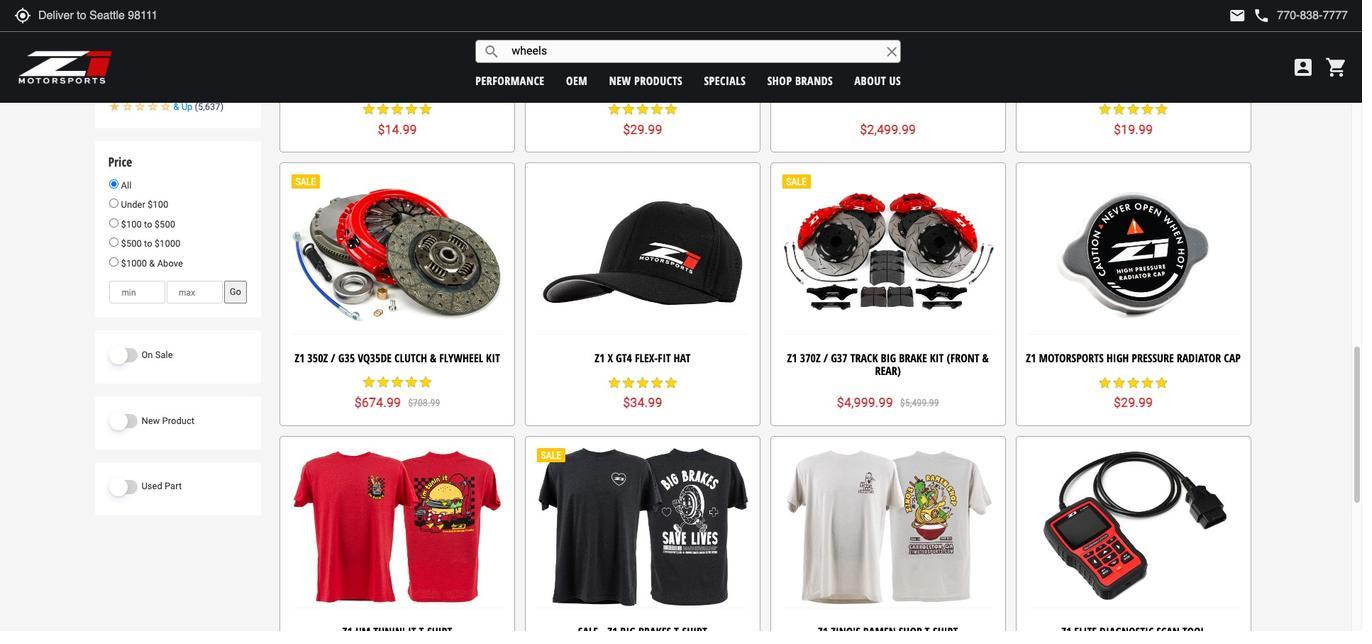 Task type: describe. For each thing, give the bounding box(es) containing it.
$5,499.99
[[901, 398, 939, 409]]

mail phone
[[1230, 7, 1271, 24]]

your
[[722, 109, 744, 125]]

$2,499.99
[[860, 122, 916, 137]]

up
[[181, 102, 193, 112]]

0 horizontal spatial star star star star star $29.99
[[607, 102, 678, 137]]

$100 to $500
[[119, 219, 175, 230]]

win this 300zx get automatically entered to win with any products purchased! image
[[0, 131, 1363, 573]]

flex-
[[635, 351, 658, 366]]

$500 to $1000
[[119, 239, 180, 249]]

$4,999.99
[[837, 395, 893, 410]]

brake
[[899, 351, 927, 366]]

entered
[[120, 221, 158, 234]]

us
[[890, 73, 902, 88]]

performance
[[476, 73, 545, 88]]

new products
[[609, 73, 683, 88]]

5,637
[[198, 102, 220, 112]]

$34.99
[[623, 396, 663, 411]]

x
[[608, 351, 613, 366]]

& inside z1 370z / g37 track big brake kit (front & rear)
[[983, 351, 989, 366]]

on sale
[[142, 350, 173, 360]]

mail
[[1230, 7, 1247, 24]]

370z
[[800, 351, 821, 366]]

z1 for z1 x gt4 flex-fit hat
[[595, 351, 605, 366]]

go
[[230, 287, 241, 297]]

vehicle inside no vehicle selected! select your vehicle
[[601, 109, 639, 123]]

win this 300zx get automatically entered to win with any products purchased!
[[28, 157, 342, 234]]

my_location
[[14, 7, 31, 24]]

vq35de
[[358, 351, 392, 366]]

select
[[692, 109, 719, 125]]

Search search field
[[501, 41, 884, 62]]

this
[[100, 157, 167, 221]]

pressure
[[1132, 351, 1175, 366]]

$19.99
[[1114, 122, 1153, 137]]

(front
[[947, 351, 980, 366]]

min number field
[[110, 281, 165, 304]]

about us link
[[855, 73, 902, 88]]

purchased!
[[286, 221, 342, 234]]

close
[[884, 43, 901, 60]]

products inside win this 300zx get automatically entered to win with any products purchased!
[[239, 221, 283, 234]]

new product
[[142, 416, 194, 426]]

clutch
[[395, 351, 427, 366]]

350z
[[308, 351, 328, 366]]

z1 350z / g35 vq35de clutch & flywheel kit
[[295, 351, 500, 366]]

oem link
[[566, 73, 588, 88]]

$1000 & above
[[119, 258, 183, 269]]

used part
[[142, 482, 182, 492]]

1 kit from the left
[[486, 351, 500, 366]]

specials link
[[704, 73, 746, 88]]

brands
[[796, 73, 833, 88]]

track
[[851, 351, 878, 366]]

performance link
[[476, 73, 545, 88]]

1 horizontal spatial $29.99
[[1114, 396, 1153, 411]]

1 vertical spatial $100
[[121, 219, 142, 230]]

z1 for z1 motorsports high pressure radiator cap
[[1026, 351, 1037, 366]]

300zx
[[177, 157, 278, 221]]

0 horizontal spatial $500
[[121, 239, 142, 249]]

& left above
[[149, 258, 155, 269]]

get
[[28, 221, 46, 234]]

search
[[484, 43, 501, 60]]

& up 5,637
[[173, 102, 220, 112]]

new products link
[[609, 73, 683, 88]]

phone link
[[1254, 7, 1349, 24]]

star star star star star $14.99
[[362, 102, 433, 137]]

go button
[[224, 281, 247, 304]]

shop brands
[[768, 73, 833, 88]]

0 vertical spatial $100
[[148, 199, 168, 210]]

above
[[157, 258, 183, 269]]

about
[[855, 73, 887, 88]]

to for $500
[[144, 219, 152, 230]]

z1 motorsports high pressure radiator cap
[[1026, 351, 1241, 366]]

flywheel
[[440, 351, 483, 366]]

& left up
[[173, 102, 179, 112]]



Task type: locate. For each thing, give the bounding box(es) containing it.
vehicle right your at the top of page
[[747, 109, 780, 125]]

/
[[331, 351, 336, 366], [824, 351, 828, 366]]

&
[[173, 102, 179, 112], [149, 258, 155, 269], [430, 351, 437, 366], [983, 351, 989, 366]]

1 horizontal spatial $1000
[[155, 239, 180, 249]]

shopping_cart link
[[1322, 56, 1349, 79]]

0 horizontal spatial $1000
[[121, 258, 147, 269]]

to down entered
[[144, 239, 152, 249]]

shopping_cart
[[1326, 56, 1349, 79]]

z1
[[295, 351, 305, 366], [595, 351, 605, 366], [787, 351, 798, 366], [1026, 351, 1037, 366]]

1 / from the left
[[331, 351, 336, 366]]

0 horizontal spatial /
[[331, 351, 336, 366]]

specials
[[704, 73, 746, 88]]

$29.99 down z1 motorsports high pressure radiator cap
[[1114, 396, 1153, 411]]

None radio
[[110, 199, 119, 208], [110, 218, 119, 228], [110, 238, 119, 247], [110, 257, 119, 267], [110, 199, 119, 208], [110, 218, 119, 228], [110, 238, 119, 247], [110, 257, 119, 267]]

1 horizontal spatial /
[[824, 351, 828, 366]]

z1 for z1 370z / g37 track big brake kit (front & rear)
[[787, 351, 798, 366]]

to left win
[[161, 221, 171, 234]]

/ left g37
[[824, 351, 828, 366]]

account_box link
[[1289, 56, 1319, 79]]

gt4
[[616, 351, 632, 366]]

account_box
[[1292, 56, 1315, 79]]

used
[[142, 482, 162, 492]]

no
[[583, 109, 598, 123]]

products up selected!
[[635, 73, 683, 88]]

1 horizontal spatial kit
[[930, 351, 944, 366]]

0 horizontal spatial $29.99
[[623, 122, 663, 137]]

z1 left 370z
[[787, 351, 798, 366]]

max number field
[[167, 281, 223, 304]]

/ for g37
[[824, 351, 828, 366]]

$708.99
[[408, 398, 440, 409]]

z1 left x
[[595, 351, 605, 366]]

$1000 up above
[[155, 239, 180, 249]]

z1 370z / g37 track big brake kit (front & rear)
[[787, 351, 989, 379]]

1 horizontal spatial vehicle
[[747, 109, 780, 125]]

$100
[[148, 199, 168, 210], [121, 219, 142, 230]]

under
[[121, 199, 145, 210]]

to for $1000
[[144, 239, 152, 249]]

$4,999.99 $5,499.99
[[837, 395, 939, 410]]

$29.99 down new products
[[623, 122, 663, 137]]

about us
[[855, 73, 902, 88]]

z1 left 350z
[[295, 351, 305, 366]]

vehicle right no on the top
[[601, 109, 639, 123]]

products
[[635, 73, 683, 88], [239, 221, 283, 234]]

fit
[[658, 351, 671, 366]]

& right (front
[[983, 351, 989, 366]]

under  $100
[[119, 199, 168, 210]]

part
[[165, 482, 182, 492]]

z1 motorsports logo image
[[18, 50, 113, 85]]

1 horizontal spatial products
[[635, 73, 683, 88]]

on
[[142, 350, 153, 360]]

0 vertical spatial products
[[635, 73, 683, 88]]

oem
[[566, 73, 588, 88]]

0 horizontal spatial products
[[239, 221, 283, 234]]

None radio
[[110, 179, 119, 188]]

to inside win this 300zx get automatically entered to win with any products purchased!
[[161, 221, 171, 234]]

products right any
[[239, 221, 283, 234]]

0 horizontal spatial kit
[[486, 351, 500, 366]]

star star star star star $29.99
[[607, 102, 678, 137], [1098, 376, 1169, 411]]

$674.99
[[355, 395, 401, 410]]

shop brands link
[[768, 73, 833, 88]]

cap
[[1225, 351, 1241, 366]]

/ for g35
[[331, 351, 336, 366]]

star star star star star $29.99 down z1 motorsports high pressure radiator cap
[[1098, 376, 1169, 411]]

g35
[[338, 351, 355, 366]]

vehicle
[[747, 109, 780, 125], [601, 109, 639, 123]]

product
[[162, 416, 194, 426]]

phone
[[1254, 7, 1271, 24]]

1 vertical spatial products
[[239, 221, 283, 234]]

1 horizontal spatial star star star star star $29.99
[[1098, 376, 1169, 411]]

no vehicle selected! select your vehicle
[[583, 109, 780, 125]]

win
[[28, 157, 90, 221]]

1 vertical spatial star star star star star $29.99
[[1098, 376, 1169, 411]]

with
[[194, 221, 215, 234]]

z1 left motorsports
[[1026, 351, 1037, 366]]

kit
[[486, 351, 500, 366], [930, 351, 944, 366]]

selected!
[[642, 109, 690, 123]]

3 z1 from the left
[[787, 351, 798, 366]]

g37
[[831, 351, 848, 366]]

hat
[[674, 351, 691, 366]]

& right clutch
[[430, 351, 437, 366]]

$1000 down $500 to $1000
[[121, 258, 147, 269]]

win
[[173, 221, 191, 234]]

1 vertical spatial $500
[[121, 239, 142, 249]]

0 horizontal spatial vehicle
[[601, 109, 639, 123]]

2 kit from the left
[[930, 351, 944, 366]]

0 vertical spatial $1000
[[155, 239, 180, 249]]

/ left g35
[[331, 351, 336, 366]]

star star star star star $19.99
[[1098, 102, 1169, 137]]

1 horizontal spatial $100
[[148, 199, 168, 210]]

0 vertical spatial $500
[[155, 219, 175, 230]]

1 horizontal spatial $500
[[155, 219, 175, 230]]

high
[[1107, 351, 1130, 366]]

z1 x gt4 flex-fit hat
[[595, 351, 691, 366]]

2 / from the left
[[824, 351, 828, 366]]

mail link
[[1230, 7, 1247, 24]]

$29.99
[[623, 122, 663, 137], [1114, 396, 1153, 411]]

z1 inside z1 370z / g37 track big brake kit (front & rear)
[[787, 351, 798, 366]]

automatically
[[49, 221, 117, 234]]

rear)
[[875, 363, 901, 379]]

new
[[609, 73, 631, 88]]

$100 up $100 to $500 on the top left of the page
[[148, 199, 168, 210]]

shop
[[768, 73, 792, 88]]

1 z1 from the left
[[295, 351, 305, 366]]

0 horizontal spatial $100
[[121, 219, 142, 230]]

$1000
[[155, 239, 180, 249], [121, 258, 147, 269]]

to up $500 to $1000
[[144, 219, 152, 230]]

4 z1 from the left
[[1026, 351, 1037, 366]]

1 vertical spatial $1000
[[121, 258, 147, 269]]

kit right the brake at the bottom of page
[[930, 351, 944, 366]]

all
[[119, 180, 132, 191]]

star star star star star $674.99 $708.99
[[355, 376, 440, 410]]

0 vertical spatial star star star star star $29.99
[[607, 102, 678, 137]]

radiator
[[1177, 351, 1222, 366]]

$14.99
[[378, 122, 417, 137]]

star
[[362, 102, 376, 116], [376, 102, 390, 116], [390, 102, 405, 116], [405, 102, 419, 116], [419, 102, 433, 116], [607, 102, 622, 116], [622, 102, 636, 116], [636, 102, 650, 116], [650, 102, 664, 116], [664, 102, 678, 116], [1098, 102, 1113, 116], [1113, 102, 1127, 116], [1127, 102, 1141, 116], [1141, 102, 1155, 116], [1155, 102, 1169, 116], [362, 376, 376, 390], [376, 376, 390, 390], [390, 376, 405, 390], [405, 376, 419, 390], [419, 376, 433, 390], [607, 376, 622, 390], [622, 376, 636, 390], [636, 376, 650, 390], [650, 376, 664, 390], [664, 376, 678, 390], [1098, 376, 1113, 390], [1113, 376, 1127, 390], [1127, 376, 1141, 390], [1141, 376, 1155, 390], [1155, 376, 1169, 390]]

$500 down entered
[[121, 239, 142, 249]]

any
[[218, 221, 236, 234]]

star star star star star $34.99
[[607, 376, 678, 411]]

select your vehicle link
[[692, 109, 780, 125]]

big
[[881, 351, 897, 366]]

2 z1 from the left
[[595, 351, 605, 366]]

star star star star star $29.99 down new products
[[607, 102, 678, 137]]

sale
[[155, 350, 173, 360]]

$100 down under
[[121, 219, 142, 230]]

kit right flywheel
[[486, 351, 500, 366]]

$500 up $500 to $1000
[[155, 219, 175, 230]]

z1 for z1 350z / g35 vq35de clutch & flywheel kit
[[295, 351, 305, 366]]

0 vertical spatial $29.99
[[623, 122, 663, 137]]

1 vertical spatial $29.99
[[1114, 396, 1153, 411]]

motorsports
[[1039, 351, 1104, 366]]

/ inside z1 370z / g37 track big brake kit (front & rear)
[[824, 351, 828, 366]]

kit inside z1 370z / g37 track big brake kit (front & rear)
[[930, 351, 944, 366]]



Task type: vqa. For each thing, say whether or not it's contained in the screenshot.
supercharger to the bottom
no



